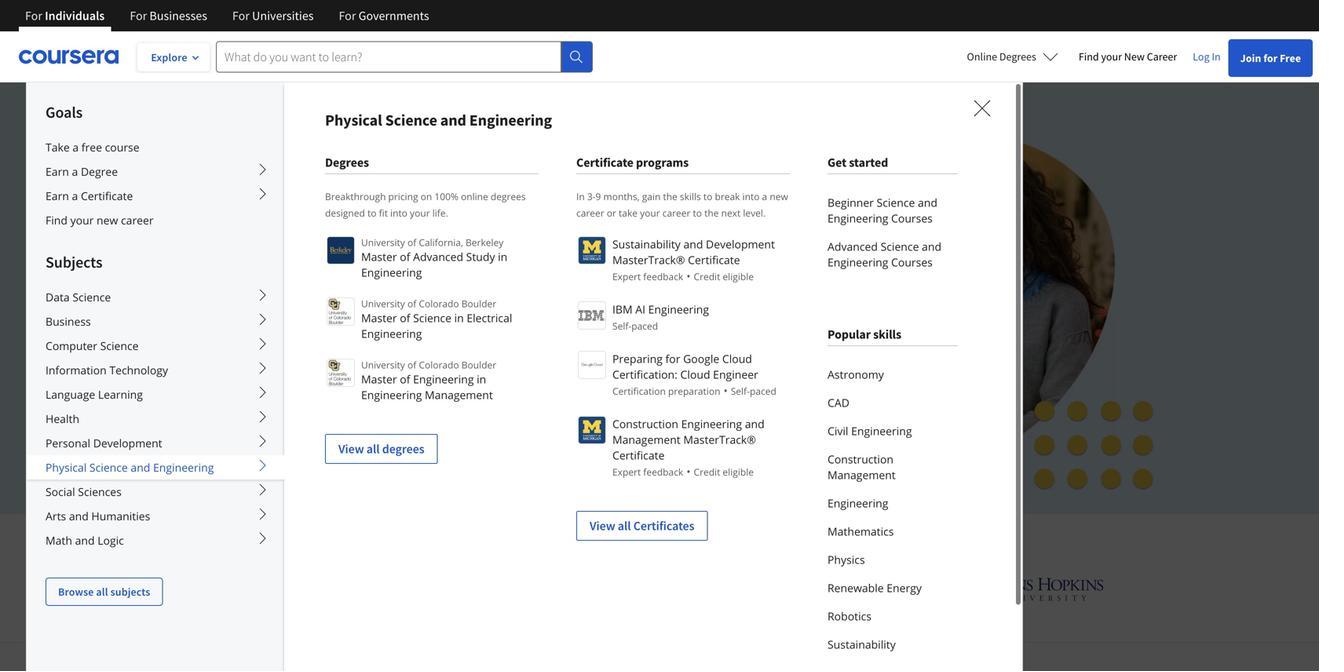 Task type: describe. For each thing, give the bounding box(es) containing it.
skills inside in 3-9 months, gain the skills to break into a new career or take your career to the next level.
[[680, 190, 701, 203]]

credit inside construction engineering and management mastertrack® certificate expert feedback • credit eligible
[[694, 466, 720, 479]]

companies
[[709, 527, 805, 552]]

into for certificate programs
[[743, 190, 760, 203]]

all for subjects
[[96, 585, 108, 599]]

science down what do you want to learn? text field
[[385, 110, 437, 130]]

physical science and engineering inside physical science and engineering popup button
[[46, 460, 214, 475]]

science up information technology at the left
[[100, 338, 139, 353]]

1 horizontal spatial physical science and engineering
[[325, 110, 552, 130]]

certificate up 9
[[576, 155, 634, 170]]

preparing for google cloud certification: cloud engineer certification preparation • self-paced
[[613, 351, 777, 398]]

2 horizontal spatial career
[[663, 207, 691, 219]]

life.
[[432, 207, 448, 219]]

in 3-9 months, gain the skills to break into a new career or take your career to the next level.
[[576, 190, 788, 219]]

science inside dropdown button
[[73, 290, 111, 305]]

explore button
[[137, 43, 210, 71]]

log in link
[[1185, 47, 1229, 66]]

personal development
[[46, 436, 162, 451]]

and left companies
[[670, 527, 704, 552]]

break
[[715, 190, 740, 203]]

1 vertical spatial with
[[810, 527, 847, 552]]

social sciences button
[[27, 480, 284, 504]]

breakthrough
[[325, 190, 386, 203]]

mastertrack® inside construction engineering and management mastertrack® certificate expert feedback • credit eligible
[[684, 432, 756, 447]]

and inside advanced science and engineering courses
[[922, 239, 942, 254]]

log in
[[1193, 49, 1221, 64]]

arts and humanities button
[[27, 504, 284, 529]]

view all certificates link
[[576, 511, 708, 541]]

designed
[[325, 207, 365, 219]]

browse all subjects
[[58, 585, 150, 599]]

in inside in 3-9 months, gain the skills to break into a new career or take your career to the next level.
[[576, 190, 585, 203]]

1 vertical spatial the
[[705, 207, 719, 219]]

coursera image
[[19, 44, 119, 69]]

1 horizontal spatial day
[[319, 425, 339, 440]]

engineering inside 'beginner science and engineering courses'
[[828, 211, 888, 226]]

join
[[1241, 51, 1262, 65]]

pricing
[[388, 190, 418, 203]]

for for preparing
[[666, 351, 680, 366]]

a inside in 3-9 months, gain the skills to break into a new career or take your career to the next level.
[[762, 190, 767, 203]]

for for join
[[1264, 51, 1278, 65]]

/year with 14-day money-back guarantee link
[[204, 424, 469, 441]]

join for free
[[1241, 51, 1301, 65]]

engineering inside university of colorado boulder master of science in electrical engineering
[[361, 326, 422, 341]]

a for certificate
[[72, 188, 78, 203]]

into for degrees
[[390, 207, 408, 219]]

expert inside construction engineering and management mastertrack® certificate expert feedback • credit eligible
[[613, 466, 641, 479]]

certificate inside the sustainability and development mastertrack® certificate expert feedback • credit eligible
[[688, 252, 740, 267]]

beginner science and engineering courses
[[828, 195, 938, 226]]

physics link
[[828, 546, 958, 574]]

on inside breakthrough pricing on 100% online degrees designed to fit into your life.
[[421, 190, 432, 203]]

next
[[721, 207, 741, 219]]

hands-
[[589, 220, 644, 244]]

online
[[967, 49, 997, 64]]

explore
[[151, 50, 187, 64]]

or
[[607, 207, 616, 219]]

coursera plus image
[[204, 147, 443, 171]]

engineering inside ibm ai engineering self-paced
[[648, 302, 709, 317]]

free inside button
[[293, 388, 317, 404]]

for governments
[[339, 8, 429, 24]]

information
[[46, 363, 107, 378]]

• inside 'preparing for google cloud certification: cloud engineer certification preparation • self-paced'
[[724, 383, 728, 398]]

popular skills
[[828, 327, 902, 342]]

guarantee
[[412, 425, 469, 440]]

university of california, berkeley logo image
[[327, 236, 355, 265]]

self- inside 'preparing for google cloud certification: cloud engineer certification preparation • self-paced'
[[731, 385, 750, 398]]

1 horizontal spatial career
[[576, 207, 604, 219]]

california,
[[419, 236, 463, 249]]

take
[[619, 207, 638, 219]]

information technology button
[[27, 358, 284, 382]]

robotics
[[828, 609, 872, 624]]

cad link
[[828, 389, 958, 417]]

health
[[46, 411, 79, 426]]

construction for construction engineering and management mastertrack® certificate expert feedback • credit eligible
[[613, 417, 679, 432]]

1 horizontal spatial skills
[[873, 327, 902, 342]]

career inside the explore menu element
[[121, 213, 154, 228]]

construction management
[[828, 452, 896, 483]]

projects,
[[204, 248, 273, 272]]

popular skills list
[[828, 360, 958, 671]]

humanities
[[91, 509, 150, 524]]

all for degrees
[[367, 441, 380, 457]]

certificates
[[634, 518, 695, 534]]

paced inside 'preparing for google cloud certification: cloud engineer certification preparation • self-paced'
[[750, 385, 777, 398]]

ready
[[344, 248, 389, 272]]

0 vertical spatial free
[[1280, 51, 1301, 65]]

language learning
[[46, 387, 143, 402]]

get started list
[[828, 188, 958, 276]]

university for master of science in electrical engineering
[[361, 297, 405, 310]]

feedback inside construction engineering and management mastertrack® certificate expert feedback • credit eligible
[[643, 466, 683, 479]]

get
[[828, 155, 847, 170]]

beginner
[[828, 195, 874, 210]]

class
[[475, 220, 513, 244]]

for for individuals
[[25, 8, 42, 24]]

university of colorado boulder master of science in electrical engineering
[[361, 297, 512, 341]]

access
[[287, 220, 340, 244]]

a for free
[[73, 140, 79, 155]]

business
[[46, 314, 91, 329]]

to left break
[[704, 190, 713, 203]]

certificate programs
[[576, 155, 689, 170]]

berkeley
[[466, 236, 504, 249]]

computer science button
[[27, 334, 284, 358]]

fit
[[379, 207, 388, 219]]

development inside the sustainability and development mastertrack® certificate expert feedback • credit eligible
[[706, 237, 775, 252]]

goals
[[46, 102, 83, 122]]

months,
[[604, 190, 640, 203]]

1 vertical spatial cloud
[[680, 367, 710, 382]]

information technology
[[46, 363, 168, 378]]

earn a certificate
[[46, 188, 133, 203]]

view all degrees link
[[325, 434, 438, 464]]

0 horizontal spatial degrees
[[325, 155, 369, 170]]

free
[[82, 140, 102, 155]]

trial
[[319, 388, 344, 404]]

master for master of science in electrical engineering
[[361, 311, 397, 326]]

credit inside the sustainability and development mastertrack® certificate expert feedback • credit eligible
[[694, 270, 720, 283]]

master for master of advanced study in engineering
[[361, 249, 397, 264]]

johns hopkins university image
[[955, 575, 1104, 604]]

physics
[[828, 552, 865, 567]]

engineering inside popup button
[[153, 460, 214, 475]]

science inside 'beginner science and engineering courses'
[[877, 195, 915, 210]]

1 horizontal spatial cloud
[[722, 351, 752, 366]]

university of colorado boulder logo image for master of engineering in engineering management
[[327, 359, 355, 387]]

• inside construction engineering and management mastertrack® certificate expert feedback • credit eligible
[[687, 464, 691, 479]]

for for businesses
[[130, 8, 147, 24]]

unlimited
[[204, 220, 283, 244]]

mastertrack® inside the sustainability and development mastertrack® certificate expert feedback • credit eligible
[[613, 252, 685, 267]]

advanced inside advanced science and engineering courses
[[828, 239, 878, 254]]

and inside 'popup button'
[[69, 509, 89, 524]]

certification
[[613, 385, 666, 398]]

robotics link
[[828, 602, 958, 631]]

management inside construction engineering and management mastertrack® certificate expert feedback • credit eligible
[[613, 432, 681, 447]]

sciences
[[78, 485, 122, 499]]

advanced science and engineering courses link
[[828, 232, 958, 276]]

engineer
[[713, 367, 758, 382]]

partnername logo image for ibm
[[578, 302, 606, 330]]

businesses
[[150, 8, 207, 24]]

partnername logo image for preparing
[[578, 351, 606, 379]]

mathematics
[[828, 524, 894, 539]]

/year with 14-day money-back guarantee
[[244, 425, 469, 440]]

degrees inside dropdown button
[[1000, 49, 1036, 64]]

view for view all certificates
[[590, 518, 615, 534]]

arts
[[46, 509, 66, 524]]

colorado for engineering
[[419, 358, 459, 371]]

social sciences
[[46, 485, 122, 499]]

colorado for science
[[419, 297, 459, 310]]

find your new career
[[46, 213, 154, 228]]

leading
[[496, 527, 560, 552]]

take a free course link
[[27, 135, 284, 159]]

google
[[683, 351, 720, 366]]

study
[[466, 249, 495, 264]]

astronomy link
[[828, 360, 958, 389]]

university of california, berkeley master of advanced study in engineering
[[361, 236, 508, 280]]



Task type: vqa. For each thing, say whether or not it's contained in the screenshot.


Task type: locate. For each thing, give the bounding box(es) containing it.
and
[[440, 110, 466, 130], [918, 195, 938, 210], [684, 237, 703, 252], [922, 239, 942, 254], [278, 248, 308, 272], [745, 417, 765, 432], [131, 460, 150, 475], [69, 509, 89, 524], [670, 527, 704, 552], [75, 533, 95, 548]]

7-
[[259, 388, 270, 404]]

1 credit from the top
[[694, 270, 720, 283]]

leading universities and companies with coursera plus
[[491, 527, 974, 552]]

1 vertical spatial degrees
[[325, 155, 369, 170]]

physical science and engineering up 100%
[[325, 110, 552, 130]]

1 vertical spatial expert
[[613, 466, 641, 479]]

courses down beginner science and engineering courses link
[[891, 255, 933, 270]]

0 horizontal spatial find
[[46, 213, 67, 228]]

1 colorado from the top
[[419, 297, 459, 310]]

sustainability inside 'popular skills' list
[[828, 637, 896, 652]]

online
[[461, 190, 488, 203]]

construction
[[613, 417, 679, 432], [828, 452, 894, 467]]

1 vertical spatial management
[[613, 432, 681, 447]]

0 vertical spatial cloud
[[722, 351, 752, 366]]

0 horizontal spatial for
[[666, 351, 680, 366]]

a left free
[[73, 140, 79, 155]]

1 vertical spatial view
[[590, 518, 615, 534]]

boulder down "electrical"
[[462, 358, 496, 371]]

your left new
[[1101, 49, 1122, 64]]

2 for from the left
[[130, 8, 147, 24]]

0 vertical spatial construction
[[613, 417, 679, 432]]

back
[[383, 425, 409, 440]]

sustainability link
[[828, 631, 958, 659]]

1 vertical spatial university of colorado boulder logo image
[[327, 359, 355, 387]]

sustainability down robotics
[[828, 637, 896, 652]]

career down "earn a certificate" popup button
[[121, 213, 154, 228]]

with left 14-
[[276, 425, 300, 440]]

cloud up preparation at the bottom of the page
[[680, 367, 710, 382]]

and inside construction engineering and management mastertrack® certificate expert feedback • credit eligible
[[745, 417, 765, 432]]

0 vertical spatial expert
[[613, 270, 641, 283]]

online degrees button
[[955, 39, 1071, 74]]

1 horizontal spatial find
[[1079, 49, 1099, 64]]

in
[[670, 248, 685, 272], [498, 249, 508, 264], [454, 311, 464, 326], [477, 372, 486, 387]]

in down "electrical"
[[477, 372, 486, 387]]

2 master from the top
[[361, 311, 397, 326]]

with
[[276, 425, 300, 440], [810, 527, 847, 552]]

for inside 'preparing for google cloud certification: cloud engineer certification preparation • self-paced'
[[666, 351, 680, 366]]

1 vertical spatial boulder
[[462, 358, 496, 371]]

your inside the explore menu element
[[70, 213, 94, 228]]

4 partnername logo image from the top
[[578, 416, 606, 444]]

certificate inside popup button
[[81, 188, 133, 203]]

2 expert from the top
[[613, 466, 641, 479]]

1 expert from the top
[[613, 270, 641, 283]]

2 boulder from the top
[[462, 358, 496, 371]]

management down certification in the bottom of the page
[[613, 432, 681, 447]]

feedback inside the sustainability and development mastertrack® certificate expert feedback • credit eligible
[[643, 270, 683, 283]]

online degrees
[[967, 49, 1036, 64]]

1 horizontal spatial the
[[705, 207, 719, 219]]

subjects
[[110, 585, 150, 599]]

4 for from the left
[[339, 8, 356, 24]]

computer
[[46, 338, 97, 353]]

sustainability down take
[[613, 237, 681, 252]]

• up certificates in the bottom of the page
[[687, 464, 691, 479]]

1 vertical spatial skills
[[873, 327, 902, 342]]

degrees list
[[325, 235, 539, 464]]

certificate inside construction engineering and management mastertrack® certificate expert feedback • credit eligible
[[613, 448, 665, 463]]

university inside university of california, berkeley master of advanced study in engineering
[[361, 236, 405, 249]]

degrees right online
[[491, 190, 526, 203]]

0 horizontal spatial management
[[425, 388, 493, 402]]

1 vertical spatial paced
[[750, 385, 777, 398]]

and inside dropdown button
[[75, 533, 95, 548]]

with inside "/year with 14-day money-back guarantee" link
[[276, 425, 300, 440]]

construction inside the construction management
[[828, 452, 894, 467]]

boulder for science
[[462, 297, 496, 310]]

and down beginner science and engineering courses link
[[922, 239, 942, 254]]

1 vertical spatial physical science and engineering
[[46, 460, 214, 475]]

eligible inside construction engineering and management mastertrack® certificate expert feedback • credit eligible
[[723, 466, 754, 479]]

mastertrack®
[[613, 252, 685, 267], [684, 432, 756, 447]]

3 master from the top
[[361, 372, 397, 387]]

career
[[576, 207, 604, 219], [663, 207, 691, 219], [121, 213, 154, 228]]

day right start
[[270, 388, 290, 404]]

1 horizontal spatial view
[[590, 518, 615, 534]]

0 horizontal spatial day
[[270, 388, 290, 404]]

physical science and engineering button
[[27, 455, 284, 480]]

partnername logo image for construction
[[578, 416, 606, 444]]

2 vertical spatial master
[[361, 372, 397, 387]]

for left individuals at the top left of the page
[[25, 8, 42, 24]]

advanced inside university of california, berkeley master of advanced study in engineering
[[413, 249, 463, 264]]

boulder inside university of colorado boulder master of engineering in engineering management
[[462, 358, 496, 371]]

degrees down back
[[382, 441, 425, 457]]

1 feedback from the top
[[643, 270, 683, 283]]

1 horizontal spatial degrees
[[1000, 49, 1036, 64]]

1 vertical spatial in
[[576, 190, 585, 203]]

1 boulder from the top
[[462, 297, 496, 310]]

university of colorado boulder logo image up "anytime"
[[327, 298, 355, 326]]

into up the level.
[[743, 190, 760, 203]]

14-
[[303, 425, 319, 440]]

in right included
[[670, 248, 685, 272]]

advanced down "beginner" in the right top of the page
[[828, 239, 878, 254]]

physical science and engineering
[[325, 110, 552, 130], [46, 460, 214, 475]]

0 vertical spatial with
[[276, 425, 300, 440]]

What do you want to learn? text field
[[216, 41, 561, 73]]

view inside 'certificate programs' list
[[590, 518, 615, 534]]

earn a degree button
[[27, 159, 284, 184]]

your inside in 3-9 months, gain the skills to break into a new career or take your career to the next level.
[[640, 207, 660, 219]]

0 horizontal spatial self-
[[613, 320, 632, 333]]

earn for earn a degree
[[46, 164, 69, 179]]

0 horizontal spatial development
[[93, 436, 162, 451]]

browse all subjects button
[[46, 578, 163, 606]]

0 horizontal spatial with
[[276, 425, 300, 440]]

partnername logo image
[[578, 236, 606, 265], [578, 302, 606, 330], [578, 351, 606, 379], [578, 416, 606, 444]]

0 vertical spatial university of colorado boulder logo image
[[327, 298, 355, 326]]

all inside button
[[96, 585, 108, 599]]

certificate programs list
[[576, 235, 790, 541]]

language
[[46, 387, 95, 402]]

0 horizontal spatial physical science and engineering
[[46, 460, 214, 475]]

electrical
[[467, 311, 512, 326]]

advanced down the california,
[[413, 249, 463, 264]]

0 horizontal spatial paced
[[632, 320, 658, 333]]

all for certificates
[[618, 518, 631, 534]]

your down projects,
[[204, 276, 241, 299]]

in inside university of colorado boulder master of science in electrical engineering
[[454, 311, 464, 326]]

sustainability for sustainability
[[828, 637, 896, 652]]

0 vertical spatial earn
[[46, 164, 69, 179]]

and up 100%
[[440, 110, 466, 130]]

1 horizontal spatial for
[[1264, 51, 1278, 65]]

2 eligible from the top
[[723, 466, 754, 479]]

master inside university of california, berkeley master of advanced study in engineering
[[361, 249, 397, 264]]

to inside breakthrough pricing on 100% online degrees designed to fit into your life.
[[368, 207, 377, 219]]

in right study
[[498, 249, 508, 264]]

1 earn from the top
[[46, 164, 69, 179]]

a down earn a degree
[[72, 188, 78, 203]]

civil engineering link
[[828, 417, 958, 445]]

0 vertical spatial colorado
[[419, 297, 459, 310]]

arts and humanities
[[46, 509, 150, 524]]

3 partnername logo image from the top
[[578, 351, 606, 379]]

0 vertical spatial credit
[[694, 270, 720, 283]]

into inside in 3-9 months, gain the skills to break into a new career or take your career to the next level.
[[743, 190, 760, 203]]

logic
[[98, 533, 124, 548]]

management up guarantee
[[425, 388, 493, 402]]

/month,
[[223, 352, 268, 367]]

universities
[[565, 527, 665, 552]]

coursera
[[852, 527, 932, 552]]

find inside the explore menu element
[[46, 213, 67, 228]]

physical up coursera plus image at top left
[[325, 110, 382, 130]]

view inside degrees list
[[338, 441, 364, 457]]

degrees inside list
[[382, 441, 425, 457]]

eligible inside the sustainability and development mastertrack® certificate expert feedback • credit eligible
[[723, 270, 754, 283]]

for left businesses
[[130, 8, 147, 24]]

new right break
[[770, 190, 788, 203]]

eligible up "leading universities and companies with coursera plus"
[[723, 466, 754, 479]]

university of colorado boulder logo image up trial
[[327, 359, 355, 387]]

1 horizontal spatial construction
[[828, 452, 894, 467]]

to left 'next'
[[693, 207, 702, 219]]

credit
[[694, 270, 720, 283], [694, 466, 720, 479]]

courses inside advanced science and engineering courses
[[891, 255, 933, 270]]

and down in 3-9 months, gain the skills to break into a new career or take your career to the next level.
[[684, 237, 703, 252]]

3 for from the left
[[232, 8, 250, 24]]

for left google
[[666, 351, 680, 366]]

degrees
[[491, 190, 526, 203], [382, 441, 425, 457]]

on inside unlimited access to 7,000+ world-class courses, hands-on projects, and job-ready certificate programs—all included in your subscription
[[644, 220, 665, 244]]

1 courses from the top
[[891, 211, 933, 226]]

banner navigation
[[13, 0, 442, 31]]

find for find your new career
[[46, 213, 67, 228]]

1 horizontal spatial with
[[810, 527, 847, 552]]

0 horizontal spatial on
[[421, 190, 432, 203]]

master
[[361, 249, 397, 264], [361, 311, 397, 326], [361, 372, 397, 387]]

university
[[361, 236, 405, 249], [361, 297, 405, 310], [361, 358, 405, 371]]

find your new career link
[[27, 208, 284, 232]]

construction inside construction engineering and management mastertrack® certificate expert feedback • credit eligible
[[613, 417, 679, 432]]

free right join
[[1280, 51, 1301, 65]]

0 horizontal spatial in
[[576, 190, 585, 203]]

day inside button
[[270, 388, 290, 404]]

day left money-
[[319, 425, 339, 440]]

1 university from the top
[[361, 236, 405, 249]]

0 vertical spatial into
[[743, 190, 760, 203]]

science left "electrical"
[[413, 311, 452, 326]]

for businesses
[[130, 8, 207, 24]]

and inside unlimited access to 7,000+ world-class courses, hands-on projects, and job-ready certificate programs—all included in your subscription
[[278, 248, 308, 272]]

a for degree
[[72, 164, 78, 179]]

1 partnername logo image from the top
[[578, 236, 606, 265]]

your down gain
[[640, 207, 660, 219]]

renewable energy
[[828, 581, 922, 596]]

1 vertical spatial •
[[724, 383, 728, 398]]

1 horizontal spatial management
[[613, 432, 681, 447]]

1 horizontal spatial in
[[1212, 49, 1221, 64]]

self- inside ibm ai engineering self-paced
[[613, 320, 632, 333]]

skills right popular at the right
[[873, 327, 902, 342]]

1 vertical spatial courses
[[891, 255, 933, 270]]

find for find your new career
[[1079, 49, 1099, 64]]

your inside breakthrough pricing on 100% online degrees designed to fit into your life.
[[410, 207, 430, 219]]

with up physics
[[810, 527, 847, 552]]

1 vertical spatial sustainability
[[828, 637, 896, 652]]

master up money-
[[361, 372, 397, 387]]

0 horizontal spatial physical
[[46, 460, 87, 475]]

management up engineering link
[[828, 468, 896, 483]]

skills left break
[[680, 190, 701, 203]]

business button
[[27, 309, 284, 334]]

all right browse
[[96, 585, 108, 599]]

university of colorado boulder logo image
[[327, 298, 355, 326], [327, 359, 355, 387]]

master for master of engineering in engineering management
[[361, 372, 397, 387]]

0 horizontal spatial the
[[663, 190, 678, 203]]

new inside in 3-9 months, gain the skills to break into a new career or take your career to the next level.
[[770, 190, 788, 203]]

university inside university of colorado boulder master of engineering in engineering management
[[361, 358, 405, 371]]

governments
[[359, 8, 429, 24]]

your down earn a certificate
[[70, 213, 94, 228]]

2 partnername logo image from the top
[[578, 302, 606, 330]]

science inside university of colorado boulder master of science in electrical engineering
[[413, 311, 452, 326]]

energy
[[887, 581, 922, 596]]

cad
[[828, 395, 850, 410]]

a up the level.
[[762, 190, 767, 203]]

1 vertical spatial for
[[666, 351, 680, 366]]

2 vertical spatial all
[[96, 585, 108, 599]]

civil
[[828, 424, 848, 439]]

2 courses from the top
[[891, 255, 933, 270]]

degree
[[81, 164, 118, 179]]

university for master of advanced study in engineering
[[361, 236, 405, 249]]

in inside university of colorado boulder master of engineering in engineering management
[[477, 372, 486, 387]]

engineering inside construction engineering and management mastertrack® certificate expert feedback • credit eligible
[[681, 417, 742, 432]]

1 vertical spatial into
[[390, 207, 408, 219]]

2 horizontal spatial management
[[828, 468, 896, 483]]

courses for advanced science and engineering courses
[[891, 255, 933, 270]]

0 horizontal spatial skills
[[680, 190, 701, 203]]

university of colorado boulder logo image for master of science in electrical engineering
[[327, 298, 355, 326]]

to left the fit
[[368, 207, 377, 219]]

engineering
[[469, 110, 552, 130], [828, 211, 888, 226], [828, 255, 888, 270], [361, 265, 422, 280], [648, 302, 709, 317], [361, 326, 422, 341], [413, 372, 474, 387], [361, 388, 422, 402], [681, 417, 742, 432], [851, 424, 912, 439], [153, 460, 214, 475], [828, 496, 888, 511]]

1 vertical spatial self-
[[731, 385, 750, 398]]

1 master from the top
[[361, 249, 397, 264]]

science right "beginner" in the right top of the page
[[877, 195, 915, 210]]

credit up ibm ai engineering self-paced
[[694, 270, 720, 283]]

construction down certification in the bottom of the page
[[613, 417, 679, 432]]

1 horizontal spatial degrees
[[491, 190, 526, 203]]

1 vertical spatial new
[[97, 213, 118, 228]]

colorado inside university of colorado boulder master of science in electrical engineering
[[419, 297, 459, 310]]

1 university of colorado boulder logo image from the top
[[327, 298, 355, 326]]

development down the health "popup button"
[[93, 436, 162, 451]]

0 horizontal spatial all
[[96, 585, 108, 599]]

advanced science and engineering courses
[[828, 239, 942, 270]]

0 vertical spatial degrees
[[491, 190, 526, 203]]

degrees right the online
[[1000, 49, 1036, 64]]

• inside the sustainability and development mastertrack® certificate expert feedback • credit eligible
[[687, 269, 691, 283]]

beginner science and engineering courses link
[[828, 188, 958, 232]]

individuals
[[45, 8, 105, 24]]

university of illinois at urbana-champaign image
[[215, 577, 338, 602]]

engineering inside advanced science and engineering courses
[[828, 255, 888, 270]]

0 vertical spatial •
[[687, 269, 691, 283]]

view all degrees
[[338, 441, 425, 457]]

and inside the sustainability and development mastertrack® certificate expert feedback • credit eligible
[[684, 237, 703, 252]]

popular
[[828, 327, 871, 342]]

university for master of engineering in engineering management
[[361, 358, 405, 371]]

certificate down certification in the bottom of the page
[[613, 448, 665, 463]]

colorado down university of colorado boulder master of science in electrical engineering
[[419, 358, 459, 371]]

the right gain
[[663, 190, 678, 203]]

data
[[46, 290, 70, 305]]

certificate up find your new career
[[81, 188, 133, 203]]

boulder inside university of colorado boulder master of science in electrical engineering
[[462, 297, 496, 310]]

your inside unlimited access to 7,000+ world-class courses, hands-on projects, and job-ready certificate programs—all included in your subscription
[[204, 276, 241, 299]]

management
[[425, 388, 493, 402], [613, 432, 681, 447], [828, 468, 896, 483]]

cloud up the 'engineer'
[[722, 351, 752, 366]]

university down the fit
[[361, 236, 405, 249]]

0 vertical spatial master
[[361, 249, 397, 264]]

earn down earn a degree
[[46, 188, 69, 203]]

in inside unlimited access to 7,000+ world-class courses, hands-on projects, and job-ready certificate programs—all included in your subscription
[[670, 248, 685, 272]]

to down designed
[[344, 220, 361, 244]]

1 horizontal spatial paced
[[750, 385, 777, 398]]

view for view all degrees
[[338, 441, 364, 457]]

0 vertical spatial paced
[[632, 320, 658, 333]]

management inside university of colorado boulder master of engineering in engineering management
[[425, 388, 493, 402]]

1 vertical spatial eligible
[[723, 466, 754, 479]]

all down money-
[[367, 441, 380, 457]]

on down gain
[[644, 220, 665, 244]]

0 vertical spatial day
[[270, 388, 290, 404]]

all inside degrees list
[[367, 441, 380, 457]]

hec paris image
[[849, 573, 904, 605]]

0 vertical spatial boulder
[[462, 297, 496, 310]]

career right take
[[663, 207, 691, 219]]

to
[[704, 190, 713, 203], [368, 207, 377, 219], [693, 207, 702, 219], [344, 220, 361, 244]]

2 credit from the top
[[694, 466, 720, 479]]

feedback
[[643, 270, 683, 283], [643, 466, 683, 479]]

career down 3-
[[576, 207, 604, 219]]

browse
[[58, 585, 94, 599]]

2 earn from the top
[[46, 188, 69, 203]]

programs—all
[[478, 248, 592, 272]]

and inside popup button
[[131, 460, 150, 475]]

development
[[706, 237, 775, 252], [93, 436, 162, 451]]

money-
[[342, 425, 383, 440]]

1 eligible from the top
[[723, 270, 754, 283]]

new inside the explore menu element
[[97, 213, 118, 228]]

2 university of colorado boulder logo image from the top
[[327, 359, 355, 387]]

to inside unlimited access to 7,000+ world-class courses, hands-on projects, and job-ready certificate programs—all included in your subscription
[[344, 220, 361, 244]]

feedback up certificates in the bottom of the page
[[643, 466, 683, 479]]

free left trial
[[293, 388, 317, 404]]

1 vertical spatial construction
[[828, 452, 894, 467]]

0 vertical spatial eligible
[[723, 270, 754, 283]]

math and logic button
[[27, 529, 284, 553]]

earn down take
[[46, 164, 69, 179]]

/month, cancel anytime
[[223, 352, 354, 367]]

find your new career link
[[1071, 47, 1185, 67]]

social
[[46, 485, 75, 499]]

0 vertical spatial courses
[[891, 211, 933, 226]]

None search field
[[216, 41, 593, 73]]

paced inside ibm ai engineering self-paced
[[632, 320, 658, 333]]

2 university from the top
[[361, 297, 405, 310]]

partnername logo image for sustainability
[[578, 236, 606, 265]]

started
[[849, 155, 888, 170]]

sustainability inside the sustainability and development mastertrack® certificate expert feedback • credit eligible
[[613, 237, 681, 252]]

1 vertical spatial feedback
[[643, 466, 683, 479]]

0 vertical spatial new
[[770, 190, 788, 203]]

construction engineering and management mastertrack® certificate expert feedback • credit eligible
[[613, 417, 765, 479]]

courses inside 'beginner science and engineering courses'
[[891, 211, 933, 226]]

sustainability for sustainability and development mastertrack® certificate expert feedback • credit eligible
[[613, 237, 681, 252]]

development inside dropdown button
[[93, 436, 162, 451]]

boulder up "electrical"
[[462, 297, 496, 310]]

job-
[[313, 248, 344, 272]]

group
[[26, 82, 1023, 671]]

2 vertical spatial •
[[687, 464, 691, 479]]

new
[[770, 190, 788, 203], [97, 213, 118, 228]]

self- down the 'engineer'
[[731, 385, 750, 398]]

on left 100%
[[421, 190, 432, 203]]

ai
[[636, 302, 646, 317]]

construction for construction management
[[828, 452, 894, 467]]

engineering inside university of california, berkeley master of advanced study in engineering
[[361, 265, 422, 280]]

explore menu element
[[27, 82, 284, 606]]

in left "electrical"
[[454, 311, 464, 326]]

0 vertical spatial find
[[1079, 49, 1099, 64]]

courses
[[891, 211, 933, 226], [891, 255, 933, 270]]

university right "anytime"
[[361, 358, 405, 371]]

1 horizontal spatial new
[[770, 190, 788, 203]]

management inside construction management link
[[828, 468, 896, 483]]

master inside university of colorado boulder master of science in electrical engineering
[[361, 311, 397, 326]]

2 feedback from the top
[[643, 466, 683, 479]]

master down 'ready'
[[361, 311, 397, 326]]

self- down ibm
[[613, 320, 632, 333]]

1 for from the left
[[25, 8, 42, 24]]

expert inside the sustainability and development mastertrack® certificate expert feedback • credit eligible
[[613, 270, 641, 283]]

subjects
[[46, 252, 103, 272]]

1 horizontal spatial advanced
[[828, 239, 878, 254]]

into inside breakthrough pricing on 100% online degrees designed to fit into your life.
[[390, 207, 408, 219]]

0 horizontal spatial into
[[390, 207, 408, 219]]

earn for earn a certificate
[[46, 188, 69, 203]]

0 vertical spatial physical
[[325, 110, 382, 130]]

university inside university of colorado boulder master of science in electrical engineering
[[361, 297, 405, 310]]

eligible
[[723, 270, 754, 283], [723, 466, 754, 479]]

group containing goals
[[26, 82, 1023, 671]]

sustainability and development mastertrack® certificate expert feedback • credit eligible
[[613, 237, 775, 283]]

science down personal development
[[89, 460, 128, 475]]

0 horizontal spatial free
[[293, 388, 317, 404]]

development down 'next'
[[706, 237, 775, 252]]

in right log
[[1212, 49, 1221, 64]]

engineering link
[[828, 489, 958, 518]]

a
[[73, 140, 79, 155], [72, 164, 78, 179], [72, 188, 78, 203], [762, 190, 767, 203]]

courses for beginner science and engineering courses
[[891, 211, 933, 226]]

physical down the personal
[[46, 460, 87, 475]]

0 vertical spatial degrees
[[1000, 49, 1036, 64]]

• down the 'engineer'
[[724, 383, 728, 398]]

master inside university of colorado boulder master of engineering in engineering management
[[361, 372, 397, 387]]

• up ibm ai engineering self-paced
[[687, 269, 691, 283]]

earn
[[46, 164, 69, 179], [46, 188, 69, 203]]

3 university from the top
[[361, 358, 405, 371]]

expert up view all certificates link at the bottom of the page
[[613, 466, 641, 479]]

level.
[[743, 207, 766, 219]]

0 horizontal spatial advanced
[[413, 249, 463, 264]]

in
[[1212, 49, 1221, 64], [576, 190, 585, 203]]

1 vertical spatial university
[[361, 297, 405, 310]]

1 horizontal spatial all
[[367, 441, 380, 457]]

1 horizontal spatial sustainability
[[828, 637, 896, 652]]

science
[[385, 110, 437, 130], [877, 195, 915, 210], [881, 239, 919, 254], [73, 290, 111, 305], [413, 311, 452, 326], [100, 338, 139, 353], [89, 460, 128, 475]]

civil engineering
[[828, 424, 912, 439]]

courses up advanced science and engineering courses link
[[891, 211, 933, 226]]

0 horizontal spatial career
[[121, 213, 154, 228]]

and up advanced science and engineering courses link
[[918, 195, 938, 210]]

in inside university of california, berkeley master of advanced study in engineering
[[498, 249, 508, 264]]

0 vertical spatial in
[[1212, 49, 1221, 64]]

and down the personal development dropdown button
[[131, 460, 150, 475]]

anytime
[[308, 352, 354, 367]]

and up the subscription
[[278, 248, 308, 272]]

the left 'next'
[[705, 207, 719, 219]]

certificate down 'next'
[[688, 252, 740, 267]]

1 vertical spatial day
[[319, 425, 339, 440]]

paced down the 'engineer'
[[750, 385, 777, 398]]

physical inside popup button
[[46, 460, 87, 475]]

0 horizontal spatial construction
[[613, 417, 679, 432]]

university down 'ready'
[[361, 297, 405, 310]]

2 colorado from the top
[[419, 358, 459, 371]]

1 vertical spatial development
[[93, 436, 162, 451]]

preparation
[[668, 385, 720, 398]]

physical science and engineering down the personal development dropdown button
[[46, 460, 214, 475]]

all left certificates in the bottom of the page
[[618, 518, 631, 534]]

1 vertical spatial earn
[[46, 188, 69, 203]]

1 vertical spatial free
[[293, 388, 317, 404]]

3-
[[587, 190, 596, 203]]

science inside advanced science and engineering courses
[[881, 239, 919, 254]]

ibm ai engineering self-paced
[[613, 302, 709, 333]]

new down earn a certificate
[[97, 213, 118, 228]]

0 vertical spatial physical science and engineering
[[325, 110, 552, 130]]

0 horizontal spatial new
[[97, 213, 118, 228]]

all inside 'certificate programs' list
[[618, 518, 631, 534]]

boulder for engineering
[[462, 358, 496, 371]]

1 vertical spatial all
[[618, 518, 631, 534]]

and left logic
[[75, 533, 95, 548]]

start 7-day free trial
[[229, 388, 344, 404]]

colorado inside university of colorado boulder master of engineering in engineering management
[[419, 358, 459, 371]]

construction down civil engineering at the right
[[828, 452, 894, 467]]

degrees inside breakthrough pricing on 100% online degrees designed to fit into your life.
[[491, 190, 526, 203]]

1 vertical spatial colorado
[[419, 358, 459, 371]]

1 horizontal spatial physical
[[325, 110, 382, 130]]

for for governments
[[339, 8, 356, 24]]

1 vertical spatial find
[[46, 213, 67, 228]]

1 vertical spatial degrees
[[382, 441, 425, 457]]

for
[[25, 8, 42, 24], [130, 8, 147, 24], [232, 8, 250, 24], [339, 8, 356, 24]]

course
[[105, 140, 139, 155]]

and inside 'beginner science and engineering courses'
[[918, 195, 938, 210]]

0 horizontal spatial degrees
[[382, 441, 425, 457]]

0 vertical spatial the
[[663, 190, 678, 203]]

find left new
[[1079, 49, 1099, 64]]

0 horizontal spatial sustainability
[[613, 237, 681, 252]]

for for universities
[[232, 8, 250, 24]]



